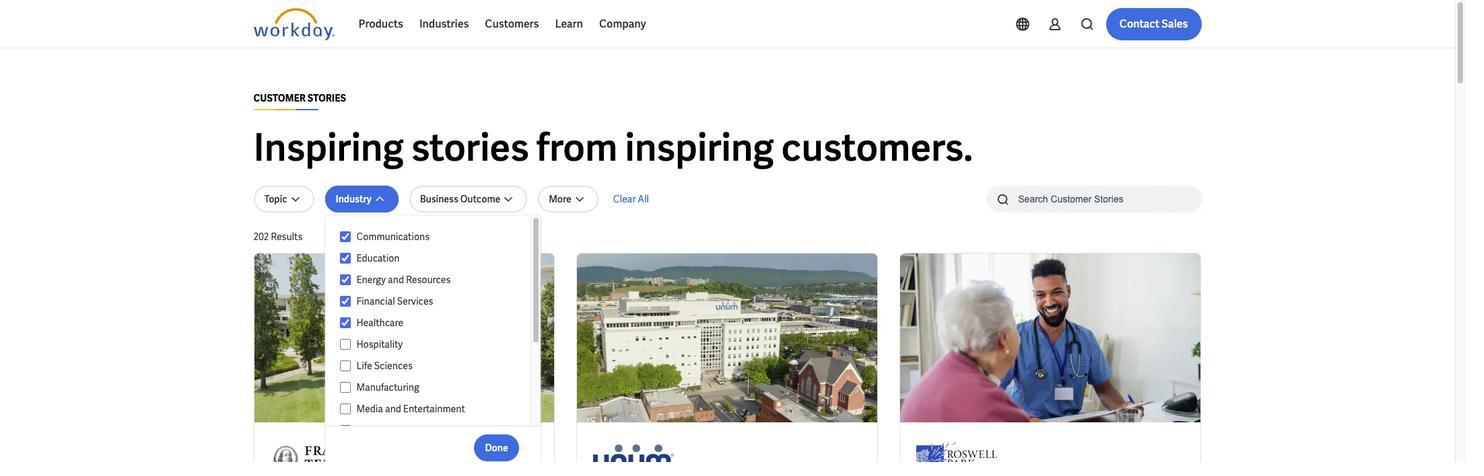 Task type: locate. For each thing, give the bounding box(es) containing it.
manufacturing link
[[351, 380, 518, 396]]

company
[[599, 17, 646, 31]]

None checkbox
[[340, 253, 351, 265], [340, 274, 351, 286], [340, 296, 351, 308], [340, 339, 351, 351], [340, 382, 351, 394], [340, 253, 351, 265], [340, 274, 351, 286], [340, 296, 351, 308], [340, 339, 351, 351], [340, 382, 351, 394]]

products button
[[350, 8, 411, 40]]

business outcome
[[420, 193, 500, 205]]

and
[[388, 274, 404, 286], [385, 403, 401, 415]]

all
[[638, 193, 649, 205]]

1 vertical spatial and
[[385, 403, 401, 415]]

industry
[[336, 193, 371, 205]]

hospitality
[[356, 339, 403, 351]]

media and entertainment
[[356, 403, 465, 415]]

hospitality link
[[351, 337, 518, 353]]

contact sales
[[1120, 17, 1188, 31]]

learn button
[[547, 8, 591, 40]]

products
[[359, 17, 403, 31]]

financial
[[356, 296, 395, 308]]

contact sales link
[[1106, 8, 1202, 40]]

and inside 'link'
[[385, 403, 401, 415]]

customers button
[[477, 8, 547, 40]]

go to the homepage image
[[254, 8, 334, 40]]

healthcare link
[[351, 315, 518, 331]]

entertainment
[[403, 403, 465, 415]]

Search Customer Stories text field
[[1010, 187, 1175, 211]]

energy
[[356, 274, 386, 286]]

healthcare
[[356, 317, 403, 329]]

inspiring
[[625, 123, 774, 172]]

life sciences
[[356, 360, 413, 372]]

inspiring
[[254, 123, 404, 172]]

financial services
[[356, 296, 433, 308]]

and down manufacturing
[[385, 403, 401, 415]]

customers.
[[781, 123, 973, 172]]

services
[[397, 296, 433, 308]]

and for resources
[[388, 274, 404, 286]]

nonprofit
[[356, 425, 398, 437]]

clear
[[613, 193, 636, 205]]

life
[[356, 360, 372, 372]]

and up financial services
[[388, 274, 404, 286]]

company button
[[591, 8, 654, 40]]

communications
[[356, 231, 430, 243]]

customer
[[254, 92, 306, 104]]

done button
[[474, 435, 519, 462]]

0 vertical spatial and
[[388, 274, 404, 286]]

None checkbox
[[340, 231, 351, 243], [340, 317, 351, 329], [340, 360, 351, 372], [340, 403, 351, 415], [340, 425, 351, 437], [340, 231, 351, 243], [340, 317, 351, 329], [340, 360, 351, 372], [340, 403, 351, 415], [340, 425, 351, 437]]

sales
[[1162, 17, 1188, 31]]



Task type: vqa. For each thing, say whether or not it's contained in the screenshot.
202 results
yes



Task type: describe. For each thing, give the bounding box(es) containing it.
more button
[[538, 186, 598, 213]]

202
[[254, 231, 269, 243]]

customers
[[485, 17, 539, 31]]

business
[[420, 193, 459, 205]]

202 results
[[254, 231, 303, 243]]

contact
[[1120, 17, 1160, 31]]

resources
[[406, 274, 451, 286]]

franklin templeton companies, llc image
[[270, 439, 389, 463]]

topic button
[[254, 186, 314, 213]]

and for entertainment
[[385, 403, 401, 415]]

from
[[537, 123, 618, 172]]

industries
[[419, 17, 469, 31]]

stories
[[307, 92, 346, 104]]

communications link
[[351, 229, 518, 245]]

energy and resources
[[356, 274, 451, 286]]

nonprofit link
[[351, 423, 518, 439]]

industries button
[[411, 8, 477, 40]]

roswell park comprehensive cancer center (roswell park cancer institute) image
[[917, 439, 998, 463]]

topic
[[264, 193, 287, 205]]

more
[[549, 193, 572, 205]]

inspiring stories from inspiring customers.
[[254, 123, 973, 172]]

learn
[[555, 17, 583, 31]]

media and entertainment link
[[351, 401, 518, 417]]

business outcome button
[[409, 186, 527, 213]]

stories
[[411, 123, 529, 172]]

results
[[271, 231, 303, 243]]

energy and resources link
[[351, 272, 518, 288]]

education
[[356, 253, 400, 265]]

unum image
[[594, 439, 674, 463]]

manufacturing
[[356, 382, 419, 394]]

media
[[356, 403, 383, 415]]

sciences
[[374, 360, 413, 372]]

industry button
[[325, 186, 398, 213]]

done
[[485, 442, 508, 454]]

clear all
[[613, 193, 649, 205]]

education link
[[351, 250, 518, 267]]

clear all button
[[609, 186, 653, 213]]

outcome
[[460, 193, 500, 205]]

customer stories
[[254, 92, 346, 104]]

life sciences link
[[351, 358, 518, 374]]

financial services link
[[351, 294, 518, 310]]



